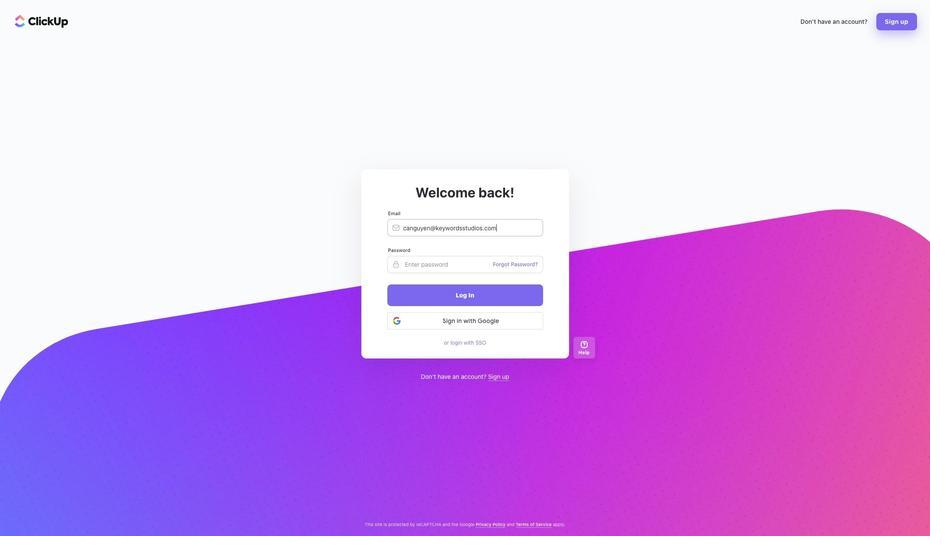 Task type: describe. For each thing, give the bounding box(es) containing it.
login element
[[383, 211, 548, 346]]

clickup - home image
[[15, 15, 68, 28]]



Task type: vqa. For each thing, say whether or not it's contained in the screenshot.
Tree within the SIDEBAR navigation
no



Task type: locate. For each thing, give the bounding box(es) containing it.
Enter your email email field
[[387, 219, 543, 236]]

Enter password password field
[[387, 256, 543, 273]]



